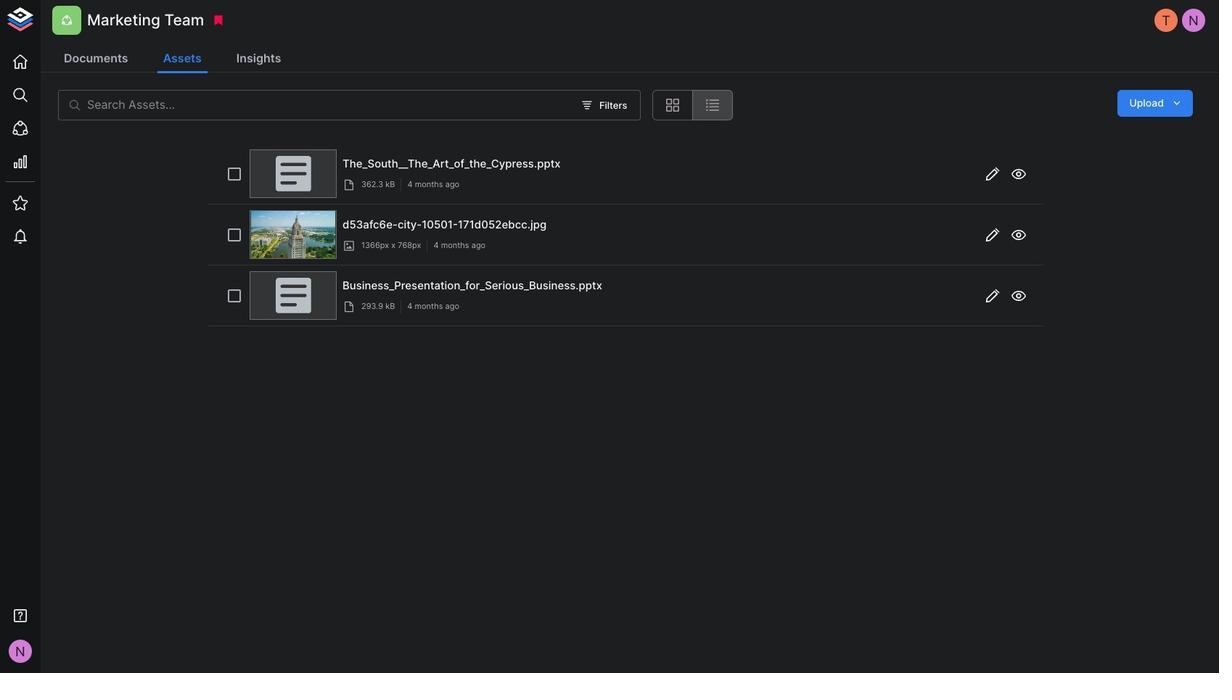 Task type: describe. For each thing, give the bounding box(es) containing it.
Search Assets... text field
[[87, 90, 573, 120]]



Task type: locate. For each thing, give the bounding box(es) containing it.
remove bookmark image
[[212, 14, 225, 27]]

d53afc6e city 10501 171d052ebcc.jpg image
[[251, 211, 335, 258]]

group
[[653, 90, 733, 120]]



Task type: vqa. For each thing, say whether or not it's contained in the screenshot.
group
yes



